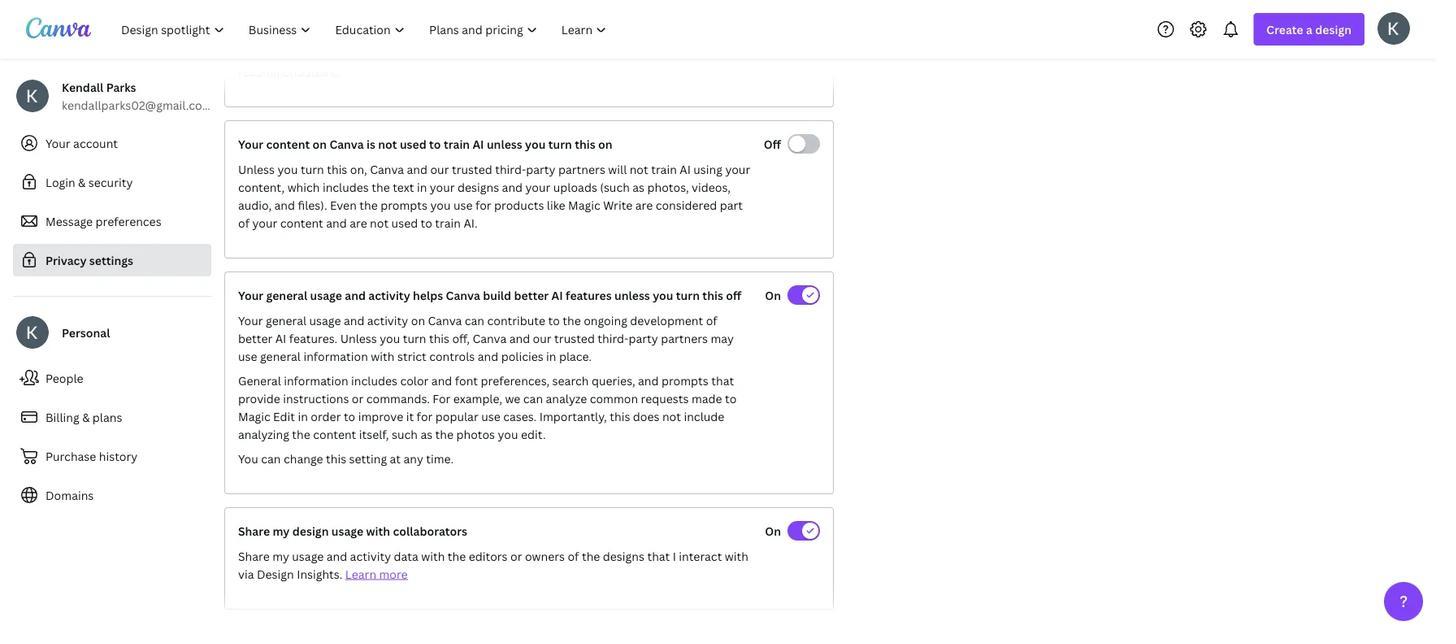 Task type: vqa. For each thing, say whether or not it's contained in the screenshot.
english (us)
no



Task type: locate. For each thing, give the bounding box(es) containing it.
on
[[313, 136, 327, 152], [599, 136, 613, 152], [411, 313, 425, 328]]

on for share my design usage with collaborators
[[765, 523, 781, 539]]

change
[[284, 451, 323, 466]]

general
[[266, 287, 308, 303], [266, 313, 307, 328], [260, 348, 301, 364]]

or inside general information includes color and font preferences, search queries, and prompts that provide instructions or commands. for example, we can analyze common requests made to magic edit in order to improve it for popular use cases. importantly, this does not include analyzing the content itself, such as the photos you edit.
[[352, 391, 364, 406]]

1 horizontal spatial more
[[459, 46, 488, 61]]

on down helps
[[411, 313, 425, 328]]

features
[[566, 287, 612, 303]]

partners inside 'unless you turn this on, canva and our trusted third-party partners will not train ai using your content, which includes the text in your designs and your uploads (such as photos, videos, audio, and files). even the prompts you use for products like magic write are considered part of your content and are not used to train ai.'
[[559, 161, 606, 177]]

build
[[483, 287, 512, 303]]

1 horizontal spatial in
[[417, 179, 427, 195]]

activity left helps
[[369, 287, 410, 303]]

1 horizontal spatial third-
[[598, 331, 629, 346]]

prompts down text
[[381, 197, 428, 213]]

0 vertical spatial general
[[266, 287, 308, 303]]

more down "data"
[[379, 566, 408, 582]]

can up off,
[[465, 313, 485, 328]]

activity up learn more link
[[350, 548, 391, 564]]

0 vertical spatial my
[[360, 28, 377, 44]]

1 share from the top
[[238, 523, 270, 539]]

1 vertical spatial unless
[[340, 331, 377, 346]]

information inside your general usage and activity on canva can contribute to the ongoing development of better ai features. unless you turn this off, canva and our trusted third-party partners may use general information with strict controls and policies in place.
[[304, 348, 368, 364]]

general
[[238, 373, 281, 388]]

of down audio,
[[238, 215, 250, 231]]

2 horizontal spatial party
[[629, 331, 658, 346]]

enrich
[[322, 28, 357, 44]]

for inside general information includes color and font preferences, search queries, and prompts that provide instructions or commands. for example, we can analyze common requests made to magic edit in order to improve it for popular use cases. importantly, this does not include analyzing the content itself, such as the photos you edit.
[[417, 409, 433, 424]]

0 vertical spatial activity
[[369, 287, 410, 303]]

1 vertical spatial party
[[526, 161, 556, 177]]

use inside 'unless you turn this on, canva and our trusted third-party partners will not train ai using your content, which includes the text in your designs and your uploads (such as photos, videos, audio, and files). even the prompts you use for products like magic write are considered part of your content and are not used to train ai.'
[[454, 197, 473, 213]]

information
[[550, 28, 614, 44], [304, 348, 368, 364], [284, 373, 349, 388]]

on
[[765, 287, 781, 303], [765, 523, 781, 539]]

1 vertical spatial share
[[238, 548, 270, 564]]

the left text
[[372, 179, 390, 195]]

1 vertical spatial unless
[[615, 287, 650, 303]]

personalized
[[490, 46, 561, 61]]

ai.
[[464, 215, 478, 231]]

at
[[390, 451, 401, 466]]

0 horizontal spatial designs
[[458, 179, 499, 195]]

0 horizontal spatial our
[[430, 161, 449, 177]]

unless right features.
[[340, 331, 377, 346]]

used down text
[[392, 215, 418, 231]]

turn
[[549, 136, 572, 152], [301, 161, 324, 177], [676, 287, 700, 303], [403, 331, 426, 346]]

content up "which"
[[266, 136, 310, 152]]

0 horizontal spatial third-
[[495, 161, 526, 177]]

about
[[617, 28, 650, 44]]

that left i
[[648, 548, 670, 564]]

0 horizontal spatial magic
[[238, 409, 271, 424]]

design for my
[[293, 523, 329, 539]]

designs
[[458, 179, 499, 195], [603, 548, 645, 564]]

1 vertical spatial on
[[765, 523, 781, 539]]

your for your general usage and activity on canva can contribute to the ongoing development of better ai features. unless you turn this off, canva and our trusted third-party partners may use general information with strict controls and policies in place.
[[238, 313, 263, 328]]

in left place.
[[546, 348, 557, 364]]

to right contribute
[[548, 313, 560, 328]]

offer
[[401, 46, 427, 61]]

photos
[[457, 426, 495, 442]]

ai inside your general usage and activity on canva can contribute to the ongoing development of better ai features. unless you turn this off, canva and our trusted third-party partners may use general information with strict controls and policies in place.
[[275, 331, 286, 346]]

to right made
[[725, 391, 737, 406]]

1 vertical spatial in
[[546, 348, 557, 364]]

message
[[46, 213, 93, 229]]

0 vertical spatial design
[[1316, 22, 1352, 37]]

2 vertical spatial use
[[481, 409, 501, 424]]

my inside allow canva to enrich my profile by collecting additional information about me from third- party providers so canva can offer me a more personalized experience and tailored recommendations.
[[360, 28, 377, 44]]

0 horizontal spatial party
[[238, 46, 268, 61]]

with left strict
[[371, 348, 395, 364]]

allow canva to enrich my profile by collecting additional information about me from third- party providers so canva can offer me a more personalized experience and tailored recommendations.
[[238, 28, 732, 79]]

turn up strict
[[403, 331, 426, 346]]

are
[[636, 197, 653, 213], [350, 215, 367, 231]]

1 horizontal spatial prompts
[[662, 373, 709, 388]]

0 vertical spatial prompts
[[381, 197, 428, 213]]

0 vertical spatial or
[[352, 391, 364, 406]]

1 vertical spatial prompts
[[662, 373, 709, 388]]

this up uploads
[[575, 136, 596, 152]]

design
[[1316, 22, 1352, 37], [293, 523, 329, 539]]

your general usage and activity helps canva build better ai features unless you turn this off
[[238, 287, 742, 303]]

or right editors
[[511, 548, 522, 564]]

security
[[88, 174, 133, 190]]

of inside your general usage and activity on canva can contribute to the ongoing development of better ai features. unless you turn this off, canva and our trusted third-party partners may use general information with strict controls and policies in place.
[[706, 313, 718, 328]]

as inside general information includes color and font preferences, search queries, and prompts that provide instructions or commands. for example, we can analyze common requests made to magic edit in order to improve it for popular use cases. importantly, this does not include analyzing the content itself, such as the photos you edit.
[[421, 426, 433, 442]]

usage for helps
[[310, 287, 342, 303]]

1 vertical spatial as
[[421, 426, 433, 442]]

my for design
[[273, 523, 290, 539]]

2 horizontal spatial use
[[481, 409, 501, 424]]

of up may
[[706, 313, 718, 328]]

party down development
[[629, 331, 658, 346]]

includes
[[323, 179, 369, 195], [351, 373, 398, 388]]

1 vertical spatial includes
[[351, 373, 398, 388]]

0 horizontal spatial use
[[238, 348, 257, 364]]

activity
[[369, 287, 410, 303], [367, 313, 408, 328], [350, 548, 391, 564]]

your inside your general usage and activity on canva can contribute to the ongoing development of better ai features. unless you turn this off, canva and our trusted third-party partners may use general information with strict controls and policies in place.
[[238, 313, 263, 328]]

for inside 'unless you turn this on, canva and our trusted third-party partners will not train ai using your content, which includes the text in your designs and your uploads (such as photos, videos, audio, and files). even the prompts you use for products like magic write are considered part of your content and are not used to train ai.'
[[476, 197, 492, 213]]

&
[[78, 174, 86, 190], [82, 409, 90, 425]]

2 vertical spatial third-
[[598, 331, 629, 346]]

unless you turn this on, canva and our trusted third-party partners will not train ai using your content, which includes the text in your designs and your uploads (such as photos, videos, audio, and files). even the prompts you use for products like magic write are considered part of your content and are not used to train ai.
[[238, 161, 751, 231]]

your content on canva is not used to train ai unless you turn this on
[[238, 136, 613, 152]]

this left on,
[[327, 161, 347, 177]]

the down features on the left top
[[563, 313, 581, 328]]

billing & plans
[[46, 409, 122, 425]]

party inside your general usage and activity on canva can contribute to the ongoing development of better ai features. unless you turn this off, canva and our trusted third-party partners may use general information with strict controls and policies in place.
[[629, 331, 658, 346]]

in right edit
[[298, 409, 308, 424]]

usage inside your general usage and activity on canva can contribute to the ongoing development of better ai features. unless you turn this off, canva and our trusted third-party partners may use general information with strict controls and policies in place.
[[309, 313, 341, 328]]

people link
[[13, 362, 211, 394]]

turn up development
[[676, 287, 700, 303]]

designs left i
[[603, 548, 645, 564]]

activity inside share my usage and activity data with the editors or owners of the designs that i interact with via design insights.
[[350, 548, 391, 564]]

usage inside share my usage and activity data with the editors or owners of the designs that i interact with via design insights.
[[292, 548, 324, 564]]

2 vertical spatial of
[[568, 548, 579, 564]]

1 vertical spatial my
[[273, 523, 290, 539]]

0 horizontal spatial are
[[350, 215, 367, 231]]

train up 'unless you turn this on, canva and our trusted third-party partners will not train ai using your content, which includes the text in your designs and your uploads (such as photos, videos, audio, and files). even the prompts you use for products like magic write are considered part of your content and are not used to train ai.'
[[444, 136, 470, 152]]

0 horizontal spatial that
[[648, 548, 670, 564]]

2 horizontal spatial third-
[[701, 28, 732, 44]]

0 vertical spatial on
[[765, 287, 781, 303]]

this
[[575, 136, 596, 152], [327, 161, 347, 177], [703, 287, 724, 303], [429, 331, 450, 346], [610, 409, 630, 424], [326, 451, 346, 466]]

0 vertical spatial party
[[238, 46, 268, 61]]

with up learn more
[[366, 523, 390, 539]]

prompts
[[381, 197, 428, 213], [662, 373, 709, 388]]

2 vertical spatial party
[[629, 331, 658, 346]]

1 vertical spatial third-
[[495, 161, 526, 177]]

information up experience
[[550, 28, 614, 44]]

0 vertical spatial &
[[78, 174, 86, 190]]

magic inside general information includes color and font preferences, search queries, and prompts that provide instructions or commands. for example, we can analyze common requests made to magic edit in order to improve it for popular use cases. importantly, this does not include analyzing the content itself, such as the photos you edit.
[[238, 409, 271, 424]]

2 vertical spatial content
[[313, 426, 356, 442]]

time.
[[426, 451, 454, 466]]

1 horizontal spatial partners
[[661, 331, 708, 346]]

and inside share my usage and activity data with the editors or owners of the designs that i interact with via design insights.
[[327, 548, 347, 564]]

your
[[726, 161, 751, 177], [430, 179, 455, 195], [526, 179, 551, 195], [252, 215, 278, 231]]

share my usage and activity data with the editors or owners of the designs that i interact with via design insights.
[[238, 548, 749, 582]]

requests
[[641, 391, 689, 406]]

we
[[505, 391, 521, 406]]

or
[[352, 391, 364, 406], [511, 548, 522, 564]]

2 vertical spatial my
[[273, 548, 289, 564]]

features.
[[289, 331, 338, 346]]

this left off
[[703, 287, 724, 303]]

partners
[[559, 161, 606, 177], [661, 331, 708, 346]]

parks
[[106, 79, 136, 95]]

top level navigation element
[[111, 13, 621, 46]]

on up "which"
[[313, 136, 327, 152]]

me up tailored
[[652, 28, 669, 44]]

create
[[1267, 22, 1304, 37]]

importantly,
[[540, 409, 607, 424]]

more inside allow canva to enrich my profile by collecting additional information about me from third- party providers so canva can offer me a more personalized experience and tailored recommendations.
[[459, 46, 488, 61]]

setting
[[349, 451, 387, 466]]

collaborators
[[393, 523, 468, 539]]

information inside general information includes color and font preferences, search queries, and prompts that provide instructions or commands. for example, we can analyze common requests made to magic edit in order to improve it for popular use cases. importantly, this does not include analyzing the content itself, such as the photos you edit.
[[284, 373, 349, 388]]

login & security link
[[13, 166, 211, 198]]

as right such
[[421, 426, 433, 442]]

train up the 'photos,'
[[651, 161, 677, 177]]

your for your account
[[46, 135, 70, 151]]

purchase history link
[[13, 440, 211, 472]]

party up uploads
[[526, 161, 556, 177]]

create a design button
[[1254, 13, 1365, 46]]

0 vertical spatial me
[[652, 28, 669, 44]]

0 vertical spatial are
[[636, 197, 653, 213]]

canva
[[271, 28, 305, 44], [341, 46, 375, 61], [330, 136, 364, 152], [370, 161, 404, 177], [446, 287, 480, 303], [428, 313, 462, 328], [473, 331, 507, 346]]

designs up ai.
[[458, 179, 499, 195]]

trusted inside 'unless you turn this on, canva and our trusted third-party partners will not train ai using your content, which includes the text in your designs and your uploads (such as photos, videos, audio, and files). even the prompts you use for products like magic write are considered part of your content and are not used to train ai.'
[[452, 161, 493, 177]]

your up "like" at top
[[526, 179, 551, 195]]

0 vertical spatial includes
[[323, 179, 369, 195]]

share inside share my usage and activity data with the editors or owners of the designs that i interact with via design insights.
[[238, 548, 270, 564]]

0 horizontal spatial me
[[430, 46, 447, 61]]

1 vertical spatial activity
[[367, 313, 408, 328]]

0 vertical spatial partners
[[559, 161, 606, 177]]

not inside general information includes color and font preferences, search queries, and prompts that provide instructions or commands. for example, we can analyze common requests made to magic edit in order to improve it for popular use cases. importantly, this does not include analyzing the content itself, such as the photos you edit.
[[663, 409, 681, 424]]

0 vertical spatial in
[[417, 179, 427, 195]]

& left plans
[[82, 409, 90, 425]]

design right create
[[1316, 22, 1352, 37]]

0 vertical spatial share
[[238, 523, 270, 539]]

my inside share my usage and activity data with the editors or owners of the designs that i interact with via design insights.
[[273, 548, 289, 564]]

preferences
[[96, 213, 162, 229]]

0 horizontal spatial for
[[417, 409, 433, 424]]

magic inside 'unless you turn this on, canva and our trusted third-party partners will not train ai using your content, which includes the text in your designs and your uploads (such as photos, videos, audio, and files). even the prompts you use for products like magic write are considered part of your content and are not used to train ai.'
[[568, 197, 601, 213]]

use up ai.
[[454, 197, 473, 213]]

content,
[[238, 179, 285, 195]]

1 horizontal spatial our
[[533, 331, 552, 346]]

a down collecting
[[450, 46, 456, 61]]

use
[[454, 197, 473, 213], [238, 348, 257, 364], [481, 409, 501, 424]]

of right owners
[[568, 548, 579, 564]]

0 vertical spatial our
[[430, 161, 449, 177]]

0 vertical spatial third-
[[701, 28, 732, 44]]

our
[[430, 161, 449, 177], [533, 331, 552, 346]]

our down your content on canva is not used to train ai unless you turn this on
[[430, 161, 449, 177]]

1 horizontal spatial a
[[1307, 22, 1313, 37]]

1 horizontal spatial of
[[568, 548, 579, 564]]

as right (such
[[633, 179, 645, 195]]

you down cases.
[[498, 426, 518, 442]]

a right create
[[1307, 22, 1313, 37]]

your account link
[[13, 127, 211, 159]]

1 vertical spatial designs
[[603, 548, 645, 564]]

to up providers
[[308, 28, 320, 44]]

0 horizontal spatial more
[[379, 566, 408, 582]]

that up made
[[712, 373, 734, 388]]

partners down development
[[661, 331, 708, 346]]

0 horizontal spatial in
[[298, 409, 308, 424]]

prompts up requests
[[662, 373, 709, 388]]

0 vertical spatial better
[[514, 287, 549, 303]]

edit
[[273, 409, 295, 424]]

and inside allow canva to enrich my profile by collecting additional information about me from third- party providers so canva can offer me a more personalized experience and tailored recommendations.
[[626, 46, 647, 61]]

on up will
[[599, 136, 613, 152]]

1 vertical spatial general
[[266, 313, 307, 328]]

2 on from the top
[[765, 523, 781, 539]]

(such
[[600, 179, 630, 195]]

includes up commands. on the bottom of page
[[351, 373, 398, 388]]

canva up text
[[370, 161, 404, 177]]

ai inside 'unless you turn this on, canva and our trusted third-party partners will not train ai using your content, which includes the text in your designs and your uploads (such as photos, videos, audio, and files). even the prompts you use for products like magic write are considered part of your content and are not used to train ai.'
[[680, 161, 691, 177]]

0 vertical spatial used
[[400, 136, 427, 152]]

1 horizontal spatial party
[[526, 161, 556, 177]]

0 vertical spatial unless
[[238, 161, 275, 177]]

can down profile
[[378, 46, 398, 61]]

as inside 'unless you turn this on, canva and our trusted third-party partners will not train ai using your content, which includes the text in your designs and your uploads (such as photos, videos, audio, and files). even the prompts you use for products like magic write are considered part of your content and are not used to train ai.'
[[633, 179, 645, 195]]

trusted down your content on canva is not used to train ai unless you turn this on
[[452, 161, 493, 177]]

1 vertical spatial design
[[293, 523, 329, 539]]

more down collecting
[[459, 46, 488, 61]]

0 vertical spatial that
[[712, 373, 734, 388]]

better up contribute
[[514, 287, 549, 303]]

1 vertical spatial &
[[82, 409, 90, 425]]

our up policies
[[533, 331, 552, 346]]

can right we in the bottom left of the page
[[523, 391, 543, 406]]

1 horizontal spatial for
[[476, 197, 492, 213]]

0 vertical spatial more
[[459, 46, 488, 61]]

or up the improve
[[352, 391, 364, 406]]

my
[[360, 28, 377, 44], [273, 523, 290, 539], [273, 548, 289, 564]]

on for your general usage and activity helps canva build better ai features unless you turn this off
[[765, 287, 781, 303]]

for right it
[[417, 409, 433, 424]]

0 horizontal spatial better
[[238, 331, 273, 346]]

me
[[652, 28, 669, 44], [430, 46, 447, 61]]

2 share from the top
[[238, 548, 270, 564]]

unless
[[238, 161, 275, 177], [340, 331, 377, 346]]

0 vertical spatial as
[[633, 179, 645, 195]]

0 horizontal spatial on
[[313, 136, 327, 152]]

design inside dropdown button
[[1316, 22, 1352, 37]]

to right order
[[344, 409, 356, 424]]

in right text
[[417, 179, 427, 195]]

prompts inside general information includes color and font preferences, search queries, and prompts that provide instructions or commands. for example, we can analyze common requests made to magic edit in order to improve it for popular use cases. importantly, this does not include analyzing the content itself, such as the photos you edit.
[[662, 373, 709, 388]]

trusted up place.
[[555, 331, 595, 346]]

0 vertical spatial designs
[[458, 179, 499, 195]]

1 horizontal spatial as
[[633, 179, 645, 195]]

2 horizontal spatial in
[[546, 348, 557, 364]]

does
[[633, 409, 660, 424]]

unless inside your general usage and activity on canva can contribute to the ongoing development of better ai features. unless you turn this off, canva and our trusted third-party partners may use general information with strict controls and policies in place.
[[340, 331, 377, 346]]

general for your general usage and activity helps canva build better ai features unless you turn this off
[[266, 287, 308, 303]]

prompts inside 'unless you turn this on, canva and our trusted third-party partners will not train ai using your content, which includes the text in your designs and your uploads (such as photos, videos, audio, and files). even the prompts you use for products like magic write are considered part of your content and are not used to train ai.'
[[381, 197, 428, 213]]

use inside your general usage and activity on canva can contribute to the ongoing development of better ai features. unless you turn this off, canva and our trusted third-party partners may use general information with strict controls and policies in place.
[[238, 348, 257, 364]]

you up strict
[[380, 331, 400, 346]]

use down 'example,'
[[481, 409, 501, 424]]

third- up products
[[495, 161, 526, 177]]

even
[[330, 197, 357, 213]]

1 vertical spatial more
[[379, 566, 408, 582]]

0 horizontal spatial trusted
[[452, 161, 493, 177]]

0 vertical spatial for
[[476, 197, 492, 213]]

1 horizontal spatial unless
[[340, 331, 377, 346]]

trusted
[[452, 161, 493, 177], [555, 331, 595, 346]]

third- inside allow canva to enrich my profile by collecting additional information about me from third- party providers so canva can offer me a more personalized experience and tailored recommendations.
[[701, 28, 732, 44]]

1 vertical spatial information
[[304, 348, 368, 364]]

for up ai.
[[476, 197, 492, 213]]

0 vertical spatial trusted
[[452, 161, 493, 177]]

which
[[288, 179, 320, 195]]

1 vertical spatial use
[[238, 348, 257, 364]]

unless up 'unless you turn this on, canva and our trusted third-party partners will not train ai using your content, which includes the text in your designs and your uploads (such as photos, videos, audio, and files). even the prompts you use for products like magic write are considered part of your content and are not used to train ai.'
[[487, 136, 523, 152]]

1 horizontal spatial or
[[511, 548, 522, 564]]

that inside share my usage and activity data with the editors or owners of the designs that i interact with via design insights.
[[648, 548, 670, 564]]

0 vertical spatial unless
[[487, 136, 523, 152]]

activity inside your general usage and activity on canva can contribute to the ongoing development of better ai features. unless you turn this off, canva and our trusted third-party partners may use general information with strict controls and policies in place.
[[367, 313, 408, 328]]

1 horizontal spatial design
[[1316, 22, 1352, 37]]

learn
[[345, 566, 377, 582]]

experience
[[563, 46, 624, 61]]

popular
[[436, 409, 479, 424]]

with down collaborators
[[421, 548, 445, 564]]

preferences,
[[481, 373, 550, 388]]

use up general
[[238, 348, 257, 364]]

unless up "content," at the top of the page
[[238, 161, 275, 177]]

1 vertical spatial a
[[450, 46, 456, 61]]

turn up "which"
[[301, 161, 324, 177]]

design up the insights.
[[293, 523, 329, 539]]

information down features.
[[304, 348, 368, 364]]

this left off,
[[429, 331, 450, 346]]

the
[[372, 179, 390, 195], [360, 197, 378, 213], [563, 313, 581, 328], [292, 426, 310, 442], [435, 426, 454, 442], [448, 548, 466, 564], [582, 548, 600, 564]]

content
[[266, 136, 310, 152], [280, 215, 323, 231], [313, 426, 356, 442]]

to left ai.
[[421, 215, 433, 231]]

usage for on
[[309, 313, 341, 328]]

1 on from the top
[[765, 287, 781, 303]]

to inside your general usage and activity on canva can contribute to the ongoing development of better ai features. unless you turn this off, canva and our trusted third-party partners may use general information with strict controls and policies in place.
[[548, 313, 560, 328]]

videos,
[[692, 179, 731, 195]]

2 vertical spatial information
[[284, 373, 349, 388]]

0 vertical spatial a
[[1307, 22, 1313, 37]]

0 vertical spatial information
[[550, 28, 614, 44]]

1 horizontal spatial use
[[454, 197, 473, 213]]

1 horizontal spatial trusted
[[555, 331, 595, 346]]

0 horizontal spatial prompts
[[381, 197, 428, 213]]

of inside 'unless you turn this on, canva and our trusted third-party partners will not train ai using your content, which includes the text in your designs and your uploads (such as photos, videos, audio, and files). even the prompts you use for products like magic write are considered part of your content and are not used to train ai.'
[[238, 215, 250, 231]]

0 horizontal spatial or
[[352, 391, 364, 406]]

information up instructions
[[284, 373, 349, 388]]

not down requests
[[663, 409, 681, 424]]

history
[[99, 448, 138, 464]]

this down common
[[610, 409, 630, 424]]

personal
[[62, 325, 110, 340]]

activity for data
[[350, 548, 391, 564]]

& right login
[[78, 174, 86, 190]]

better inside your general usage and activity on canva can contribute to the ongoing development of better ai features. unless you turn this off, canva and our trusted third-party partners may use general information with strict controls and policies in place.
[[238, 331, 273, 346]]

magic down uploads
[[568, 197, 601, 213]]

1 horizontal spatial that
[[712, 373, 734, 388]]

off
[[764, 136, 781, 152]]

our inside your general usage and activity on canva can contribute to the ongoing development of better ai features. unless you turn this off, canva and our trusted third-party partners may use general information with strict controls and policies in place.
[[533, 331, 552, 346]]

canva up providers
[[271, 28, 305, 44]]

are down even
[[350, 215, 367, 231]]

party inside 'unless you turn this on, canva and our trusted third-party partners will not train ai using your content, which includes the text in your designs and your uploads (such as photos, videos, audio, and files). even the prompts you use for products like magic write are considered part of your content and are not used to train ai.'
[[526, 161, 556, 177]]

better up general
[[238, 331, 273, 346]]

you
[[238, 451, 258, 466]]

used inside 'unless you turn this on, canva and our trusted third-party partners will not train ai using your content, which includes the text in your designs and your uploads (such as photos, videos, audio, and files). even the prompts you use for products like magic write are considered part of your content and are not used to train ai.'
[[392, 215, 418, 231]]



Task type: describe. For each thing, give the bounding box(es) containing it.
includes inside general information includes color and font preferences, search queries, and prompts that provide instructions or commands. for example, we can analyze common requests made to magic edit in order to improve it for popular use cases. importantly, this does not include analyzing the content itself, such as the photos you edit.
[[351, 373, 398, 388]]

edit.
[[521, 426, 546, 442]]

not right will
[[630, 161, 649, 177]]

any
[[404, 451, 423, 466]]

that inside general information includes color and font preferences, search queries, and prompts that provide instructions or commands. for example, we can analyze common requests made to magic edit in order to improve it for popular use cases. importantly, this does not include analyzing the content itself, such as the photos you edit.
[[712, 373, 734, 388]]

settings
[[89, 252, 133, 268]]

common
[[590, 391, 638, 406]]

analyze
[[546, 391, 587, 406]]

privacy settings link
[[13, 244, 211, 276]]

learn more
[[345, 566, 408, 582]]

people
[[46, 370, 83, 386]]

0 horizontal spatial unless
[[487, 136, 523, 152]]

commands.
[[367, 391, 430, 406]]

the left editors
[[448, 548, 466, 564]]

include
[[684, 409, 725, 424]]

2 vertical spatial train
[[435, 215, 461, 231]]

your general usage and activity on canva can contribute to the ongoing development of better ai features. unless you turn this off, canva and our trusted third-party partners may use general information with strict controls and policies in place.
[[238, 313, 734, 364]]

your for your content on canva is not used to train ai unless you turn this on
[[238, 136, 264, 152]]

you inside your general usage and activity on canva can contribute to the ongoing development of better ai features. unless you turn this off, canva and our trusted third-party partners may use general information with strict controls and policies in place.
[[380, 331, 400, 346]]

contribute
[[487, 313, 546, 328]]

color
[[400, 373, 429, 388]]

use inside general information includes color and font preferences, search queries, and prompts that provide instructions or commands. for example, we can analyze common requests made to magic edit in order to improve it for popular use cases. importantly, this does not include analyzing the content itself, such as the photos you edit.
[[481, 409, 501, 424]]

in inside 'unless you turn this on, canva and our trusted third-party partners will not train ai using your content, which includes the text in your designs and your uploads (such as photos, videos, audio, and files). even the prompts you use for products like magic write are considered part of your content and are not used to train ai.'
[[417, 179, 427, 195]]

this inside your general usage and activity on canva can contribute to the ongoing development of better ai features. unless you turn this off, canva and our trusted third-party partners may use general information with strict controls and policies in place.
[[429, 331, 450, 346]]

not down is at top
[[370, 215, 389, 231]]

part
[[720, 197, 743, 213]]

your down audio,
[[252, 215, 278, 231]]

interact
[[679, 548, 722, 564]]

profile
[[380, 28, 416, 44]]

this inside general information includes color and font preferences, search queries, and prompts that provide instructions or commands. for example, we can analyze common requests made to magic edit in order to improve it for popular use cases. importantly, this does not include analyzing the content itself, such as the photos you edit.
[[610, 409, 630, 424]]

party inside allow canva to enrich my profile by collecting additional information about me from third- party providers so canva can offer me a more personalized experience and tailored recommendations.
[[238, 46, 268, 61]]

account
[[73, 135, 118, 151]]

of inside share my usage and activity data with the editors or owners of the designs that i interact with via design insights.
[[568, 548, 579, 564]]

your account
[[46, 135, 118, 151]]

ai left features on the left top
[[552, 287, 563, 303]]

activity for on
[[367, 313, 408, 328]]

information inside allow canva to enrich my profile by collecting additional information about me from third- party providers so canva can offer me a more personalized experience and tailored recommendations.
[[550, 28, 614, 44]]

uploads
[[554, 179, 598, 195]]

my for usage
[[273, 548, 289, 564]]

for
[[433, 391, 451, 406]]

0 vertical spatial content
[[266, 136, 310, 152]]

canva down top level navigation element on the left
[[341, 46, 375, 61]]

to right is at top
[[429, 136, 441, 152]]

& for login
[[78, 174, 86, 190]]

via
[[238, 566, 254, 582]]

so
[[326, 46, 339, 61]]

off
[[726, 287, 742, 303]]

1 horizontal spatial better
[[514, 287, 549, 303]]

canva left build
[[446, 287, 480, 303]]

allow
[[238, 28, 268, 44]]

queries,
[[592, 373, 636, 388]]

insights.
[[297, 566, 343, 582]]

2 vertical spatial general
[[260, 348, 301, 364]]

1 horizontal spatial are
[[636, 197, 653, 213]]

your for your general usage and activity helps canva build better ai features unless you turn this off
[[238, 287, 264, 303]]

to inside 'unless you turn this on, canva and our trusted third-party partners will not train ai using your content, which includes the text in your designs and your uploads (such as photos, videos, audio, and files). even the prompts you use for products like magic write are considered part of your content and are not used to train ai.'
[[421, 215, 433, 231]]

font
[[455, 373, 478, 388]]

learn more link
[[345, 566, 408, 582]]

instructions
[[283, 391, 349, 406]]

your right text
[[430, 179, 455, 195]]

includes inside 'unless you turn this on, canva and our trusted third-party partners will not train ai using your content, which includes the text in your designs and your uploads (such as photos, videos, audio, and files). even the prompts you use for products like magic write are considered part of your content and are not used to train ai.'
[[323, 179, 369, 195]]

trusted inside your general usage and activity on canva can contribute to the ongoing development of better ai features. unless you turn this off, canva and our trusted third-party partners may use general information with strict controls and policies in place.
[[555, 331, 595, 346]]

third- inside your general usage and activity on canva can contribute to the ongoing development of better ai features. unless you turn this off, canva and our trusted third-party partners may use general information with strict controls and policies in place.
[[598, 331, 629, 346]]

providers
[[271, 46, 323, 61]]

using
[[694, 161, 723, 177]]

canva right off,
[[473, 331, 507, 346]]

canva inside 'unless you turn this on, canva and our trusted third-party partners will not train ai using your content, which includes the text in your designs and your uploads (such as photos, videos, audio, and files). even the prompts you use for products like magic write are considered part of your content and are not used to train ai.'
[[370, 161, 404, 177]]

this left "setting"
[[326, 451, 346, 466]]

unless inside 'unless you turn this on, canva and our trusted third-party partners will not train ai using your content, which includes the text in your designs and your uploads (such as photos, videos, audio, and files). even the prompts you use for products like magic write are considered part of your content and are not used to train ai.'
[[238, 161, 275, 177]]

share for share my usage and activity data with the editors or owners of the designs that i interact with via design insights.
[[238, 548, 270, 564]]

content inside 'unless you turn this on, canva and our trusted third-party partners will not train ai using your content, which includes the text in your designs and your uploads (such as photos, videos, audio, and files). even the prompts you use for products like magic write are considered part of your content and are not used to train ai.'
[[280, 215, 323, 231]]

like
[[547, 197, 566, 213]]

strict
[[398, 348, 427, 364]]

purchase history
[[46, 448, 138, 464]]

controls
[[429, 348, 475, 364]]

to inside allow canva to enrich my profile by collecting additional information about me from third- party providers so canva can offer me a more personalized experience and tailored recommendations.
[[308, 28, 320, 44]]

owners
[[525, 548, 565, 564]]

login
[[46, 174, 75, 190]]

write
[[603, 197, 633, 213]]

with right interact
[[725, 548, 749, 564]]

domains
[[46, 487, 94, 503]]

you up products
[[525, 136, 546, 152]]

can inside your general usage and activity on canva can contribute to the ongoing development of better ai features. unless you turn this off, canva and our trusted third-party partners may use general information with strict controls and policies in place.
[[465, 313, 485, 328]]

you up "which"
[[278, 161, 298, 177]]

cases.
[[503, 409, 537, 424]]

turn inside your general usage and activity on canva can contribute to the ongoing development of better ai features. unless you turn this off, canva and our trusted third-party partners may use general information with strict controls and policies in place.
[[403, 331, 426, 346]]

billing
[[46, 409, 79, 425]]

will
[[608, 161, 627, 177]]

editors
[[469, 548, 508, 564]]

it
[[406, 409, 414, 424]]

with inside your general usage and activity on canva can contribute to the ongoing development of better ai features. unless you turn this off, canva and our trusted third-party partners may use general information with strict controls and policies in place.
[[371, 348, 395, 364]]

create a design
[[1267, 22, 1352, 37]]

can inside allow canva to enrich my profile by collecting additional information about me from third- party providers so canva can offer me a more personalized experience and tailored recommendations.
[[378, 46, 398, 61]]

message preferences link
[[13, 205, 211, 237]]

you can change this setting at any time.
[[238, 451, 454, 466]]

turn inside 'unless you turn this on, canva and our trusted third-party partners will not train ai using your content, which includes the text in your designs and your uploads (such as photos, videos, audio, and files). even the prompts you use for products like magic write are considered part of your content and are not used to train ai.'
[[301, 161, 324, 177]]

domains link
[[13, 479, 211, 511]]

in inside general information includes color and font preferences, search queries, and prompts that provide instructions or commands. for example, we can analyze common requests made to magic edit in order to improve it for popular use cases. importantly, this does not include analyzing the content itself, such as the photos you edit.
[[298, 409, 308, 424]]

kendall parks image
[[1378, 12, 1411, 45]]

analyzing
[[238, 426, 289, 442]]

order
[[311, 409, 341, 424]]

is
[[367, 136, 376, 152]]

off,
[[452, 331, 470, 346]]

kendall
[[62, 79, 104, 95]]

products
[[494, 197, 544, 213]]

1 horizontal spatial unless
[[615, 287, 650, 303]]

general information includes color and font preferences, search queries, and prompts that provide instructions or commands. for example, we can analyze common requests made to magic edit in order to improve it for popular use cases. importantly, this does not include analyzing the content itself, such as the photos you edit.
[[238, 373, 737, 442]]

login & security
[[46, 174, 133, 190]]

kendall parks kendallparks02@gmail.com
[[62, 79, 213, 113]]

canva left is at top
[[330, 136, 364, 152]]

content inside general information includes color and font preferences, search queries, and prompts that provide instructions or commands. for example, we can analyze common requests made to magic edit in order to improve it for popular use cases. importantly, this does not include analyzing the content itself, such as the photos you edit.
[[313, 426, 356, 442]]

canva up off,
[[428, 313, 462, 328]]

2 horizontal spatial on
[[599, 136, 613, 152]]

designs inside 'unless you turn this on, canva and our trusted third-party partners will not train ai using your content, which includes the text in your designs and your uploads (such as photos, videos, audio, and files). even the prompts you use for products like magic write are considered part of your content and are not used to train ai.'
[[458, 179, 499, 195]]

usage for data
[[292, 548, 324, 564]]

share for share my design usage with collaborators
[[238, 523, 270, 539]]

the down the popular
[[435, 426, 454, 442]]

on inside your general usage and activity on canva can contribute to the ongoing development of better ai features. unless you turn this off, canva and our trusted third-party partners may use general information with strict controls and policies in place.
[[411, 313, 425, 328]]

partners inside your general usage and activity on canva can contribute to the ongoing development of better ai features. unless you turn this off, canva and our trusted third-party partners may use general information with strict controls and policies in place.
[[661, 331, 708, 346]]

1 vertical spatial train
[[651, 161, 677, 177]]

from
[[672, 28, 699, 44]]

0 vertical spatial train
[[444, 136, 470, 152]]

you down your content on canva is not used to train ai unless you turn this on
[[430, 197, 451, 213]]

considered
[[656, 197, 717, 213]]

& for billing
[[82, 409, 90, 425]]

not right is at top
[[378, 136, 397, 152]]

kendallparks02@gmail.com
[[62, 97, 213, 113]]

third- inside 'unless you turn this on, canva and our trusted third-party partners will not train ai using your content, which includes the text in your designs and your uploads (such as photos, videos, audio, and files). even the prompts you use for products like magic write are considered part of your content and are not used to train ai.'
[[495, 161, 526, 177]]

a inside dropdown button
[[1307, 22, 1313, 37]]

policies
[[501, 348, 544, 364]]

files).
[[298, 197, 327, 213]]

on,
[[350, 161, 367, 177]]

1 vertical spatial are
[[350, 215, 367, 231]]

plans
[[93, 409, 122, 425]]

by
[[418, 28, 432, 44]]

you inside general information includes color and font preferences, search queries, and prompts that provide instructions or commands. for example, we can analyze common requests made to magic edit in order to improve it for popular use cases. importantly, this does not include analyzing the content itself, such as the photos you edit.
[[498, 426, 518, 442]]

additional
[[491, 28, 547, 44]]

or inside share my usage and activity data with the editors or owners of the designs that i interact with via design insights.
[[511, 548, 522, 564]]

recommendations.
[[238, 64, 341, 79]]

you up development
[[653, 287, 674, 303]]

can inside general information includes color and font preferences, search queries, and prompts that provide instructions or commands. for example, we can analyze common requests made to magic edit in order to improve it for popular use cases. importantly, this does not include analyzing the content itself, such as the photos you edit.
[[523, 391, 543, 406]]

the right even
[[360, 197, 378, 213]]

design for a
[[1316, 22, 1352, 37]]

i
[[673, 548, 676, 564]]

collecting
[[435, 28, 489, 44]]

example,
[[454, 391, 502, 406]]

your right using
[[726, 161, 751, 177]]

turn up uploads
[[549, 136, 572, 152]]

the inside your general usage and activity on canva can contribute to the ongoing development of better ai features. unless you turn this off, canva and our trusted third-party partners may use general information with strict controls and policies in place.
[[563, 313, 581, 328]]

made
[[692, 391, 723, 406]]

general for your general usage and activity on canva can contribute to the ongoing development of better ai features. unless you turn this off, canva and our trusted third-party partners may use general information with strict controls and policies in place.
[[266, 313, 307, 328]]

can right the you
[[261, 451, 281, 466]]

the right owners
[[582, 548, 600, 564]]

1 horizontal spatial me
[[652, 28, 669, 44]]

the up the "change"
[[292, 426, 310, 442]]

activity for helps
[[369, 287, 410, 303]]

billing & plans link
[[13, 401, 211, 433]]

text
[[393, 179, 414, 195]]

privacy
[[46, 252, 87, 268]]

designs inside share my usage and activity data with the editors or owners of the designs that i interact with via design insights.
[[603, 548, 645, 564]]

in inside your general usage and activity on canva can contribute to the ongoing development of better ai features. unless you turn this off, canva and our trusted third-party partners may use general information with strict controls and policies in place.
[[546, 348, 557, 364]]

share my design usage with collaborators
[[238, 523, 468, 539]]

this inside 'unless you turn this on, canva and our trusted third-party partners will not train ai using your content, which includes the text in your designs and your uploads (such as photos, videos, audio, and files). even the prompts you use for products like magic write are considered part of your content and are not used to train ai.'
[[327, 161, 347, 177]]

helps
[[413, 287, 443, 303]]

our inside 'unless you turn this on, canva and our trusted third-party partners will not train ai using your content, which includes the text in your designs and your uploads (such as photos, videos, audio, and files). even the prompts you use for products like magic write are considered part of your content and are not used to train ai.'
[[430, 161, 449, 177]]

ai up 'unless you turn this on, canva and our trusted third-party partners will not train ai using your content, which includes the text in your designs and your uploads (such as photos, videos, audio, and files). even the prompts you use for products like magic write are considered part of your content and are not used to train ai.'
[[473, 136, 484, 152]]

photos,
[[648, 179, 689, 195]]

a inside allow canva to enrich my profile by collecting additional information about me from third- party providers so canva can offer me a more personalized experience and tailored recommendations.
[[450, 46, 456, 61]]



